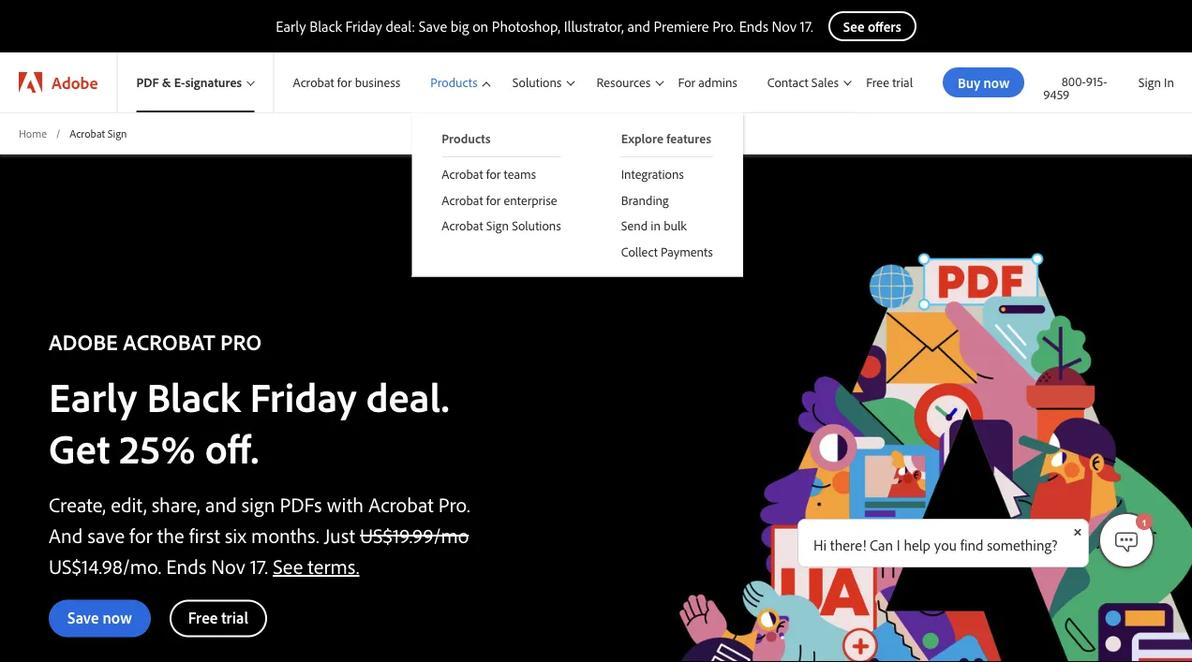 Task type: locate. For each thing, give the bounding box(es) containing it.
1 vertical spatial save
[[67, 608, 99, 628]]

1 vertical spatial free trial link
[[169, 600, 267, 638]]

1 vertical spatial friday
[[250, 370, 357, 422]]

free trial
[[866, 74, 913, 91], [188, 608, 248, 628]]

see
[[273, 553, 303, 579]]

0 vertical spatial nov
[[772, 17, 797, 36]]

pdf & e-signatures
[[136, 74, 242, 91]]

black for 25%
[[147, 370, 240, 422]]

1 horizontal spatial 17.
[[800, 17, 813, 36]]

acrobat up acrobat for enterprise
[[442, 166, 483, 182]]

0 horizontal spatial free trial
[[188, 608, 248, 628]]

free trial right sales
[[866, 74, 913, 91]]

17. left the see
[[250, 553, 268, 579]]

0 horizontal spatial pro.
[[438, 491, 470, 517]]

0 horizontal spatial ends
[[166, 553, 206, 579]]

early for early black friday deal: save big on photoshop, illustrator, and premiere pro. ends nov 17.
[[276, 17, 306, 36]]

early down adobe
[[49, 370, 137, 422]]

friday
[[345, 17, 382, 36], [250, 370, 357, 422]]

1 vertical spatial early
[[49, 370, 137, 422]]

0 horizontal spatial early
[[49, 370, 137, 422]]

free trial link right sales
[[855, 52, 924, 112]]

for left business
[[337, 74, 352, 91]]

acrobat for business
[[293, 74, 401, 91]]

in
[[651, 218, 661, 234]]

contact sales
[[767, 74, 839, 90]]

1 horizontal spatial save
[[419, 17, 447, 36]]

first
[[189, 522, 220, 548]]

1 vertical spatial solutions
[[512, 218, 561, 234]]

features
[[667, 130, 711, 147]]

sign
[[1138, 74, 1161, 90], [108, 126, 127, 140], [486, 218, 509, 234]]

0 vertical spatial free trial
[[866, 74, 913, 91]]

2 horizontal spatial sign
[[1138, 74, 1161, 90]]

with
[[327, 491, 364, 517]]

2 vertical spatial sign
[[486, 218, 509, 234]]

deal:
[[386, 17, 415, 36]]

pro. right premiere
[[713, 17, 736, 36]]

1 vertical spatial free trial
[[188, 608, 248, 628]]

you
[[934, 536, 957, 555]]

1 horizontal spatial trial
[[892, 74, 913, 91]]

1 horizontal spatial free
[[866, 74, 889, 91]]

acrobat
[[293, 74, 334, 91], [70, 126, 105, 140], [442, 166, 483, 182], [442, 192, 483, 208], [442, 218, 483, 234], [369, 491, 434, 517]]

for inside acrobat for enterprise "link"
[[486, 192, 501, 208]]

for inside acrobat for business 'link'
[[337, 74, 352, 91]]

solutions down enterprise at the left of the page
[[512, 218, 561, 234]]

for
[[337, 74, 352, 91], [486, 166, 501, 182], [486, 192, 501, 208], [129, 522, 152, 548]]

1 vertical spatial and
[[205, 491, 237, 517]]

1 button
[[1098, 513, 1155, 569]]

acrobat for acrobat sign solutions
[[442, 218, 483, 234]]

pro.
[[713, 17, 736, 36], [438, 491, 470, 517]]

trial
[[892, 74, 913, 91], [221, 608, 248, 628]]

pdf
[[136, 74, 159, 91]]

ends right .
[[166, 553, 206, 579]]

black up acrobat for business 'link'
[[310, 17, 342, 36]]

free trial down us$19.99/mo us$14.98/mo . ends nov 17. see terms.
[[188, 608, 248, 628]]

contact sales button
[[749, 52, 855, 112]]

0 horizontal spatial sign
[[108, 126, 127, 140]]

0 horizontal spatial 17.
[[250, 553, 268, 579]]

0 vertical spatial black
[[310, 17, 342, 36]]

trial down us$19.99/mo us$14.98/mo . ends nov 17. see terms.
[[221, 608, 248, 628]]

friday inside early black friday deal. get 25% off.
[[250, 370, 357, 422]]

send in bulk link
[[591, 213, 743, 239]]

acrobat inside acrobat for teams link
[[442, 166, 483, 182]]

0 horizontal spatial and
[[205, 491, 237, 517]]

ends
[[739, 17, 768, 36], [166, 553, 206, 579]]

early
[[276, 17, 306, 36], [49, 370, 137, 422]]

products
[[430, 74, 477, 91], [442, 130, 491, 147]]

acrobat up us$19.99/mo
[[369, 491, 434, 517]]

pro. up us$19.99/mo
[[438, 491, 470, 517]]

acrobat down acrobat for teams
[[442, 192, 483, 208]]

0 horizontal spatial trial
[[221, 608, 248, 628]]

off.
[[205, 422, 259, 474]]

for down acrobat for teams
[[486, 192, 501, 208]]

products down the big
[[430, 74, 477, 91]]

acrobat inside acrobat for enterprise "link"
[[442, 192, 483, 208]]

17.
[[800, 17, 813, 36], [250, 553, 268, 579]]

integrations
[[621, 166, 684, 182]]

0 horizontal spatial save
[[67, 608, 99, 628]]

resources
[[597, 74, 651, 91]]

0 horizontal spatial free trial link
[[169, 600, 267, 638]]

nov up contact
[[772, 17, 797, 36]]

0 vertical spatial free
[[866, 74, 889, 91]]

solutions
[[512, 74, 562, 91], [512, 218, 561, 234]]

early black friday deal: save big on photoshop, illustrator, and premiere pro. ends nov 17.
[[276, 17, 813, 36]]

1 horizontal spatial free trial
[[866, 74, 913, 91]]

1 horizontal spatial black
[[310, 17, 342, 36]]

now
[[103, 608, 132, 628]]

0 vertical spatial 17.
[[800, 17, 813, 36]]

early inside early black friday deal. get 25% off.
[[49, 370, 137, 422]]

acrobat inside acrobat for business 'link'
[[293, 74, 334, 91]]

1 vertical spatial black
[[147, 370, 240, 422]]

for left "the" at the bottom of the page
[[129, 522, 152, 548]]

for inside create, edit, share, and sign pdfs with acrobat pro. and save for the first six months. just
[[129, 522, 152, 548]]

0 vertical spatial friday
[[345, 17, 382, 36]]

free trial for topmost free trial link
[[866, 74, 913, 91]]

0 vertical spatial trial
[[892, 74, 913, 91]]

adobe
[[52, 72, 98, 93]]

0 vertical spatial products
[[430, 74, 477, 91]]

solutions inside popup button
[[512, 74, 562, 91]]

integrations link
[[591, 157, 743, 187]]

acrobat down acrobat for enterprise
[[442, 218, 483, 234]]

free trial link down us$19.99/mo us$14.98/mo . ends nov 17. see terms.
[[169, 600, 267, 638]]

1 vertical spatial trial
[[221, 608, 248, 628]]

1 vertical spatial ends
[[166, 553, 206, 579]]

home
[[19, 126, 47, 140]]

friday left deal:
[[345, 17, 382, 36]]

and
[[49, 522, 83, 548]]

0 vertical spatial free trial link
[[855, 52, 924, 112]]

free down "first"
[[188, 608, 218, 628]]

sign for acrobat sign
[[108, 126, 127, 140]]

0 vertical spatial and
[[627, 17, 650, 36]]

800-915- 9459 link
[[1043, 73, 1107, 103]]

acrobat inside acrobat sign solutions link
[[442, 218, 483, 234]]

collect payments
[[621, 243, 713, 260]]

free
[[866, 74, 889, 91], [188, 608, 218, 628]]

1 vertical spatial nov
[[211, 553, 245, 579]]

sign in
[[1138, 74, 1174, 90]]

ends inside us$19.99/mo us$14.98/mo . ends nov 17. see terms.
[[166, 553, 206, 579]]

1 horizontal spatial and
[[627, 17, 650, 36]]

0 horizontal spatial black
[[147, 370, 240, 422]]

save
[[419, 17, 447, 36], [67, 608, 99, 628]]

free right sales
[[866, 74, 889, 91]]

black
[[310, 17, 342, 36], [147, 370, 240, 422]]

0 vertical spatial sign
[[1138, 74, 1161, 90]]

nov down six
[[211, 553, 245, 579]]

sign down adobe link
[[108, 126, 127, 140]]

1 vertical spatial 17.
[[250, 553, 268, 579]]

acrobat for acrobat sign
[[70, 126, 105, 140]]

1 horizontal spatial pro.
[[713, 17, 736, 36]]

1 horizontal spatial early
[[276, 17, 306, 36]]

solutions down early black friday deal: save big on photoshop, illustrator, and premiere pro. ends nov 17.
[[512, 74, 562, 91]]

sign down acrobat for enterprise
[[486, 218, 509, 234]]

and up six
[[205, 491, 237, 517]]

pdfs
[[280, 491, 322, 517]]

17. inside us$19.99/mo us$14.98/mo . ends nov 17. see terms.
[[250, 553, 268, 579]]

0 vertical spatial ends
[[739, 17, 768, 36]]

free trial link
[[855, 52, 924, 112], [169, 600, 267, 638]]

0 vertical spatial pro.
[[713, 17, 736, 36]]

branding
[[621, 192, 669, 208]]

acrobat down "adobe"
[[70, 126, 105, 140]]

friday for deal.
[[250, 370, 357, 422]]

for admins link
[[667, 52, 749, 112]]

signatures
[[185, 74, 242, 91]]

black down acrobat
[[147, 370, 240, 422]]

17. up contact sales
[[800, 17, 813, 36]]

.
[[158, 553, 161, 579]]

acrobat left business
[[293, 74, 334, 91]]

save left the big
[[419, 17, 447, 36]]

0 vertical spatial early
[[276, 17, 306, 36]]

1 vertical spatial sign
[[108, 126, 127, 140]]

for inside acrobat for teams link
[[486, 166, 501, 182]]

the
[[157, 522, 184, 548]]

and
[[627, 17, 650, 36], [205, 491, 237, 517]]

1 horizontal spatial free trial link
[[855, 52, 924, 112]]

trial for the bottommost free trial link
[[221, 608, 248, 628]]

adobe acrobat pro
[[49, 327, 262, 355]]

ends up contact
[[739, 17, 768, 36]]

products up acrobat for teams
[[442, 130, 491, 147]]

for left teams
[[486, 166, 501, 182]]

acrobat for teams link
[[412, 157, 591, 187]]

sign for acrobat sign solutions
[[486, 218, 509, 234]]

0 vertical spatial save
[[419, 17, 447, 36]]

save left now
[[67, 608, 99, 628]]

there!
[[830, 536, 866, 555]]

1 horizontal spatial nov
[[772, 17, 797, 36]]

save now
[[67, 608, 132, 628]]

contact
[[767, 74, 808, 90]]

hi there! can i help you find something?
[[814, 536, 1058, 555]]

months.
[[251, 522, 319, 548]]

hi
[[814, 536, 827, 555]]

0 horizontal spatial nov
[[211, 553, 245, 579]]

0 horizontal spatial free
[[188, 608, 218, 628]]

1 solutions from the top
[[512, 74, 562, 91]]

acrobat inside create, edit, share, and sign pdfs with acrobat pro. and save for the first six months. just
[[369, 491, 434, 517]]

1 horizontal spatial sign
[[486, 218, 509, 234]]

early for early black friday deal. get 25% off.
[[49, 370, 137, 422]]

black inside early black friday deal. get 25% off.
[[147, 370, 240, 422]]

0 vertical spatial solutions
[[512, 74, 562, 91]]

us$14.98/mo
[[49, 553, 158, 579]]

early up acrobat for business 'link'
[[276, 17, 306, 36]]

friday down pro
[[250, 370, 357, 422]]

help
[[904, 536, 931, 555]]

1 vertical spatial pro.
[[438, 491, 470, 517]]

and left premiere
[[627, 17, 650, 36]]

trial right sales
[[892, 74, 913, 91]]

branding link
[[591, 187, 743, 213]]

sign left in at the right top of the page
[[1138, 74, 1161, 90]]



Task type: vqa. For each thing, say whether or not it's contained in the screenshot.
top create
no



Task type: describe. For each thing, give the bounding box(es) containing it.
explore features
[[621, 130, 711, 147]]

&
[[162, 74, 171, 91]]

9459
[[1043, 86, 1070, 103]]

e-
[[174, 74, 185, 91]]

save now link
[[49, 600, 151, 638]]

1
[[1142, 518, 1147, 528]]

find
[[960, 536, 984, 555]]

teams
[[504, 166, 536, 182]]

acrobat sign solutions
[[442, 218, 561, 234]]

acrobat for enterprise
[[442, 192, 557, 208]]

us$19.99/mo
[[360, 522, 469, 548]]

home link
[[19, 126, 47, 141]]

products inside dropdown button
[[430, 74, 477, 91]]

1 vertical spatial free
[[188, 608, 218, 628]]

for for business
[[337, 74, 352, 91]]

acrobat for enterprise link
[[412, 187, 591, 213]]

us$19.99/mo us$14.98/mo . ends nov 17. see terms.
[[49, 522, 469, 579]]

sales
[[811, 74, 839, 90]]

illustrator,
[[564, 17, 624, 36]]

800-915- 9459
[[1043, 73, 1107, 103]]

acrobat sign
[[70, 126, 127, 140]]

collect payments link
[[591, 239, 743, 265]]

solutions button
[[494, 52, 578, 112]]

for
[[678, 74, 695, 91]]

2 solutions from the top
[[512, 218, 561, 234]]

explore
[[621, 130, 664, 147]]

admins
[[698, 74, 737, 91]]

business
[[355, 74, 401, 91]]

get
[[49, 422, 110, 474]]

edit,
[[111, 491, 147, 517]]

friday for deal:
[[345, 17, 382, 36]]

save
[[88, 522, 125, 548]]

915-
[[1086, 73, 1107, 90]]

and inside create, edit, share, and sign pdfs with acrobat pro. and save for the first six months. just
[[205, 491, 237, 517]]

collect
[[621, 243, 658, 260]]

adobe link
[[0, 52, 117, 112]]

on
[[473, 17, 488, 36]]

1 vertical spatial products
[[442, 130, 491, 147]]

deal.
[[366, 370, 450, 422]]

just
[[324, 522, 355, 548]]

pro
[[220, 327, 262, 355]]

terms.
[[308, 553, 359, 579]]

800-
[[1062, 73, 1086, 90]]

create,
[[49, 491, 106, 517]]

something?
[[987, 536, 1058, 555]]

acrobat sign solutions link
[[412, 213, 591, 239]]

acrobat for acrobat for enterprise
[[442, 192, 483, 208]]

products button
[[412, 52, 494, 112]]

for for teams
[[486, 166, 501, 182]]

send in bulk
[[621, 218, 687, 234]]

big
[[451, 17, 469, 36]]

six
[[225, 522, 246, 548]]

enterprise
[[504, 192, 557, 208]]

acrobat for business link
[[274, 52, 412, 112]]

resources button
[[578, 52, 667, 112]]

nov inside us$19.99/mo us$14.98/mo . ends nov 17. see terms.
[[211, 553, 245, 579]]

see terms. link
[[273, 553, 359, 579]]

pdf & e-signatures button
[[118, 52, 273, 112]]

payments
[[661, 243, 713, 260]]

photoshop,
[[492, 17, 560, 36]]

trial for topmost free trial link
[[892, 74, 913, 91]]

sign in button
[[1135, 67, 1178, 98]]

1 horizontal spatial ends
[[739, 17, 768, 36]]

early black friday deal. get 25% off.
[[49, 370, 450, 474]]

adobe
[[49, 327, 118, 355]]

25%
[[119, 422, 196, 474]]

send
[[621, 218, 648, 234]]

create, edit, share, and sign pdfs with acrobat pro. and save for the first six months. just
[[49, 491, 470, 548]]

i
[[897, 536, 900, 555]]

in
[[1164, 74, 1174, 90]]

acrobat for teams
[[442, 166, 536, 182]]

share,
[[152, 491, 200, 517]]

premiere
[[654, 17, 709, 36]]

acrobat
[[123, 327, 215, 355]]

sign
[[242, 491, 275, 517]]

can
[[870, 536, 893, 555]]

sign inside button
[[1138, 74, 1161, 90]]

bulk
[[664, 218, 687, 234]]

pro. inside create, edit, share, and sign pdfs with acrobat pro. and save for the first six months. just
[[438, 491, 470, 517]]

acrobat for acrobat for business
[[293, 74, 334, 91]]

black for big
[[310, 17, 342, 36]]

free trial for the bottommost free trial link
[[188, 608, 248, 628]]

acrobat for acrobat for teams
[[442, 166, 483, 182]]

for for enterprise
[[486, 192, 501, 208]]



